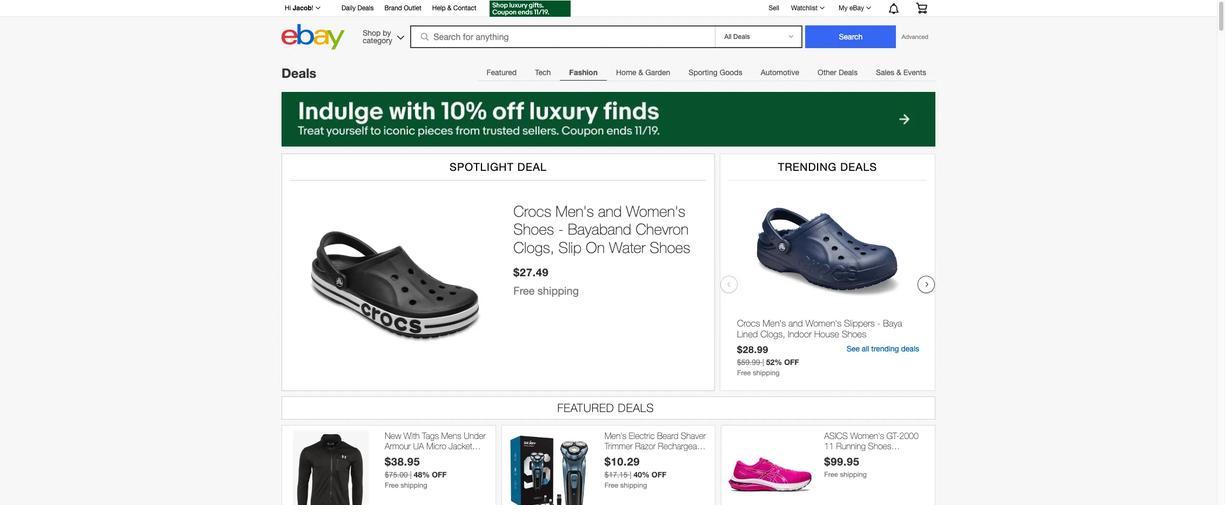 Task type: vqa. For each thing, say whether or not it's contained in the screenshot.
$38.95 $75.00 | 48% off Free shipping in the bottom left of the page
yes



Task type: describe. For each thing, give the bounding box(es) containing it.
shoes down 'chevron'
[[650, 238, 691, 256]]

shop by category
[[363, 28, 393, 45]]

see all trending deals link
[[847, 344, 920, 353]]

$10.29 $17.15 | 40% off free shipping
[[605, 455, 667, 490]]

help & contact link
[[432, 3, 477, 15]]

home
[[616, 68, 637, 77]]

sales
[[877, 68, 895, 77]]

events
[[904, 68, 927, 77]]

free shipping
[[514, 284, 579, 297]]

shoes inside asics women's gt-2000 11   running shoes 1012b271
[[869, 441, 892, 451]]

clogs, for indoor
[[761, 329, 786, 340]]

| inside $59.99 | 52% off free shipping
[[763, 358, 765, 367]]

men's for indoor
[[763, 318, 786, 329]]

free inside $10.29 $17.15 | 40% off free shipping
[[605, 481, 619, 490]]

| for $10.29
[[630, 471, 632, 479]]

daily
[[342, 4, 356, 12]]

- for shoes
[[559, 220, 564, 238]]

jacket
[[449, 441, 473, 451]]

featured for featured deals
[[558, 401, 615, 414]]

11
[[825, 441, 834, 451]]

40%
[[634, 470, 650, 479]]

shop by category button
[[358, 24, 407, 47]]

goods
[[720, 68, 743, 77]]

other deals
[[818, 68, 858, 77]]

men's electric beard shaver trimmer razor rechargeable hair shaving machine usb
[[605, 431, 708, 461]]

asics women's gt-2000 11   running shoes 1012b271
[[825, 431, 919, 461]]

sporting goods link
[[680, 62, 752, 83]]

house
[[815, 329, 840, 340]]

$38.95
[[385, 455, 420, 468]]

deal
[[518, 161, 547, 173]]

featured link
[[478, 62, 526, 83]]

garden
[[646, 68, 671, 77]]

category
[[363, 36, 393, 45]]

outlet
[[404, 4, 422, 12]]

women's for shoes
[[806, 318, 842, 329]]

advanced link
[[897, 26, 934, 48]]

sales & events link
[[867, 62, 936, 83]]

!
[[312, 4, 314, 12]]

asics
[[825, 431, 848, 441]]

fashion
[[570, 68, 598, 77]]

free inside the $38.95 $75.00 | 48% off free shipping
[[385, 481, 399, 490]]

1012b271
[[825, 452, 864, 461]]

fashion menu bar
[[478, 61, 936, 83]]

| for $38.95
[[410, 471, 412, 479]]

by
[[383, 28, 391, 37]]

help
[[432, 4, 446, 12]]

usb
[[686, 452, 702, 461]]

deals link
[[282, 65, 317, 81]]

tech
[[535, 68, 551, 77]]

brand outlet link
[[385, 3, 422, 15]]

my ebay link
[[833, 2, 877, 15]]

indulge with 10% off luxury finds treat yourself iconic pieces from trusted sellers. coupon ends 11/19. image
[[282, 92, 936, 146]]

$99.95 free shipping
[[825, 455, 867, 479]]

trimmer
[[605, 441, 633, 451]]

& for contact
[[448, 4, 452, 12]]

full
[[425, 452, 437, 461]]

sporting
[[689, 68, 718, 77]]

shaver
[[681, 431, 706, 441]]

all
[[862, 344, 870, 353]]

clogs, for slip
[[514, 238, 555, 256]]

tags
[[422, 431, 439, 441]]

chevron
[[636, 220, 689, 238]]

deals
[[902, 344, 920, 353]]

none submit inside shop by category 'banner'
[[806, 25, 897, 48]]

brand
[[385, 4, 402, 12]]

crocs men's and women's shoes - bayaband chevron clogs, slip on water shoes
[[514, 202, 691, 256]]

get the coupon image
[[490, 1, 571, 17]]

shaving
[[621, 452, 650, 461]]

sporting goods
[[689, 68, 743, 77]]

contact
[[454, 4, 477, 12]]

micro
[[427, 441, 447, 451]]

$28.99
[[738, 344, 769, 355]]

new with tags mens under armour ua micro jacket sweatshirt full zip track
[[385, 431, 486, 461]]

shipping inside $99.95 free shipping
[[841, 471, 867, 479]]

shipping inside the $38.95 $75.00 | 48% off free shipping
[[401, 481, 428, 490]]

bayaband
[[568, 220, 632, 238]]

- for slippers
[[878, 318, 881, 329]]

sell link
[[764, 4, 785, 12]]

jacob
[[293, 4, 312, 12]]

under
[[464, 431, 486, 441]]

hair
[[605, 452, 619, 461]]

fashion tab list
[[478, 61, 936, 83]]

shipping inside $10.29 $17.15 | 40% off free shipping
[[621, 481, 648, 490]]

men's electric beard shaver trimmer razor rechargeable hair shaving machine usb link
[[605, 431, 710, 461]]

machine
[[652, 452, 683, 461]]

tech link
[[526, 62, 560, 83]]

watchlist
[[792, 4, 818, 12]]

trending
[[779, 161, 837, 173]]

featured for featured
[[487, 68, 517, 77]]

spotlight deal
[[450, 161, 547, 173]]

shipping down $27.49
[[538, 284, 579, 297]]

women's inside asics women's gt-2000 11   running shoes 1012b271
[[851, 431, 885, 441]]

crocs men's and women's slippers - baya lined clogs, indoor house shoes link
[[738, 318, 920, 342]]

$75.00
[[385, 471, 408, 479]]

shop by category banner
[[279, 0, 936, 52]]

razor
[[636, 441, 656, 451]]

trending
[[872, 344, 900, 353]]

asics women's gt-2000 11   running shoes 1012b271 link
[[825, 431, 930, 461]]

ua
[[413, 441, 424, 451]]

deals for trending deals
[[841, 161, 878, 173]]

off inside $59.99 | 52% off free shipping
[[785, 357, 800, 367]]

mens
[[442, 431, 462, 441]]

my ebay
[[839, 4, 865, 12]]

brand outlet
[[385, 4, 422, 12]]



Task type: locate. For each thing, give the bounding box(es) containing it.
0 vertical spatial clogs,
[[514, 238, 555, 256]]

and up indoor at bottom right
[[789, 318, 804, 329]]

daily deals link
[[342, 3, 374, 15]]

free down $17.15
[[605, 481, 619, 490]]

& right the help
[[448, 4, 452, 12]]

crocs for crocs men's and women's slippers - baya lined clogs, indoor house shoes
[[738, 318, 761, 329]]

0 horizontal spatial and
[[598, 202, 622, 220]]

my
[[839, 4, 848, 12]]

0 vertical spatial and
[[598, 202, 622, 220]]

| left 40%
[[630, 471, 632, 479]]

& for events
[[897, 68, 902, 77]]

& right "sales"
[[897, 68, 902, 77]]

& right home on the right of the page
[[639, 68, 644, 77]]

men's inside crocs men's and women's shoes - bayaband chevron clogs, slip on water shoes
[[556, 202, 594, 220]]

1 horizontal spatial crocs
[[738, 318, 761, 329]]

deals for other deals
[[839, 68, 858, 77]]

and inside crocs men's and women's shoes - bayaband chevron clogs, slip on water shoes
[[598, 202, 622, 220]]

1 horizontal spatial women's
[[806, 318, 842, 329]]

zip
[[439, 452, 450, 461]]

see all trending deals
[[847, 344, 920, 353]]

home & garden
[[616, 68, 671, 77]]

featured inside the fashion menu bar
[[487, 68, 517, 77]]

& inside account navigation
[[448, 4, 452, 12]]

crocs inside crocs men's and women's shoes - bayaband chevron clogs, slip on water shoes
[[514, 202, 552, 220]]

crocs for crocs men's and women's shoes - bayaband chevron clogs, slip on water shoes
[[514, 202, 552, 220]]

1 horizontal spatial &
[[639, 68, 644, 77]]

crocs down deal
[[514, 202, 552, 220]]

and for house
[[789, 318, 804, 329]]

on
[[586, 238, 605, 256]]

deals for featured deals
[[618, 401, 655, 414]]

0 horizontal spatial women's
[[627, 202, 686, 220]]

men's up trimmer
[[605, 431, 627, 441]]

women's for water
[[627, 202, 686, 220]]

free down $27.49
[[514, 284, 535, 297]]

shoes up $27.49
[[514, 220, 554, 238]]

- left baya
[[878, 318, 881, 329]]

other deals link
[[809, 62, 867, 83]]

women's up running
[[851, 431, 885, 441]]

| left 48%
[[410, 471, 412, 479]]

1 vertical spatial crocs
[[738, 318, 761, 329]]

and for on
[[598, 202, 622, 220]]

electric
[[629, 431, 655, 441]]

1 horizontal spatial clogs,
[[761, 329, 786, 340]]

52%
[[767, 357, 783, 367]]

| left 52% on the bottom of page
[[763, 358, 765, 367]]

crocs men's and women's shoes - bayaband chevron clogs, slip on water shoes link
[[514, 202, 704, 257]]

ebay
[[850, 4, 865, 12]]

watchlist link
[[786, 2, 830, 15]]

lined
[[738, 329, 758, 340]]

shipping down 48%
[[401, 481, 428, 490]]

shop
[[363, 28, 381, 37]]

$59.99
[[738, 358, 761, 367]]

$10.29
[[605, 455, 640, 468]]

0 vertical spatial men's
[[556, 202, 594, 220]]

- inside crocs men's and women's shoes - bayaband chevron clogs, slip on water shoes
[[559, 220, 564, 238]]

2 horizontal spatial men's
[[763, 318, 786, 329]]

crocs
[[514, 202, 552, 220], [738, 318, 761, 329]]

featured left tech link
[[487, 68, 517, 77]]

$17.15
[[605, 471, 628, 479]]

0 horizontal spatial clogs,
[[514, 238, 555, 256]]

shipping inside $59.99 | 52% off free shipping
[[753, 369, 780, 377]]

men's up $28.99
[[763, 318, 786, 329]]

clogs, up $27.49
[[514, 238, 555, 256]]

other
[[818, 68, 837, 77]]

& for garden
[[639, 68, 644, 77]]

women's up 'chevron'
[[627, 202, 686, 220]]

0 horizontal spatial -
[[559, 220, 564, 238]]

clogs, up $28.99
[[761, 329, 786, 340]]

men's
[[556, 202, 594, 220], [763, 318, 786, 329], [605, 431, 627, 441]]

new
[[385, 431, 401, 441]]

0 horizontal spatial &
[[448, 4, 452, 12]]

0 horizontal spatial featured
[[487, 68, 517, 77]]

free down $75.00
[[385, 481, 399, 490]]

daily deals
[[342, 4, 374, 12]]

with
[[404, 431, 420, 441]]

1 horizontal spatial and
[[789, 318, 804, 329]]

- inside crocs men's and women's slippers - baya lined clogs, indoor house shoes
[[878, 318, 881, 329]]

1 horizontal spatial |
[[630, 471, 632, 479]]

account navigation
[[279, 0, 936, 18]]

1 horizontal spatial -
[[878, 318, 881, 329]]

clogs, inside crocs men's and women's shoes - bayaband chevron clogs, slip on water shoes
[[514, 238, 555, 256]]

automotive
[[761, 68, 800, 77]]

and
[[598, 202, 622, 220], [789, 318, 804, 329]]

advanced
[[902, 34, 929, 40]]

your shopping cart image
[[916, 3, 929, 14]]

1 horizontal spatial off
[[652, 470, 667, 479]]

1 vertical spatial men's
[[763, 318, 786, 329]]

1 vertical spatial and
[[789, 318, 804, 329]]

0 vertical spatial -
[[559, 220, 564, 238]]

women's inside crocs men's and women's slippers - baya lined clogs, indoor house shoes
[[806, 318, 842, 329]]

0 vertical spatial featured
[[487, 68, 517, 77]]

2 vertical spatial men's
[[605, 431, 627, 441]]

free down $59.99
[[738, 369, 751, 377]]

featured
[[487, 68, 517, 77], [558, 401, 615, 414]]

off right 48%
[[432, 470, 447, 479]]

1 horizontal spatial featured
[[558, 401, 615, 414]]

automotive link
[[752, 62, 809, 83]]

crocs up lined
[[738, 318, 761, 329]]

48%
[[414, 470, 430, 479]]

shipping down 40%
[[621, 481, 648, 490]]

men's up bayaband
[[556, 202, 594, 220]]

0 vertical spatial women's
[[627, 202, 686, 220]]

women's
[[627, 202, 686, 220], [806, 318, 842, 329], [851, 431, 885, 441]]

clogs, inside crocs men's and women's slippers - baya lined clogs, indoor house shoes
[[761, 329, 786, 340]]

and inside crocs men's and women's slippers - baya lined clogs, indoor house shoes
[[789, 318, 804, 329]]

2 horizontal spatial |
[[763, 358, 765, 367]]

and up bayaband
[[598, 202, 622, 220]]

0 horizontal spatial crocs
[[514, 202, 552, 220]]

deals
[[358, 4, 374, 12], [282, 65, 317, 81], [839, 68, 858, 77], [841, 161, 878, 173], [618, 401, 655, 414]]

women's up house
[[806, 318, 842, 329]]

women's inside crocs men's and women's shoes - bayaband chevron clogs, slip on water shoes
[[627, 202, 686, 220]]

help & contact
[[432, 4, 477, 12]]

slippers
[[845, 318, 875, 329]]

track
[[452, 452, 471, 461]]

free
[[514, 284, 535, 297], [738, 369, 751, 377], [825, 471, 839, 479], [385, 481, 399, 490], [605, 481, 619, 490]]

hi jacob !
[[285, 4, 314, 12]]

crocs men's and women's slippers - baya lined clogs, indoor house shoes
[[738, 318, 903, 340]]

1 vertical spatial -
[[878, 318, 881, 329]]

off right 52% on the bottom of page
[[785, 357, 800, 367]]

deals inside account navigation
[[358, 4, 374, 12]]

beard
[[658, 431, 679, 441]]

shipping down $99.95
[[841, 471, 867, 479]]

off inside $10.29 $17.15 | 40% off free shipping
[[652, 470, 667, 479]]

& inside 'link'
[[897, 68, 902, 77]]

fashion link
[[560, 62, 607, 83]]

0 horizontal spatial men's
[[556, 202, 594, 220]]

$38.95 $75.00 | 48% off free shipping
[[385, 455, 447, 490]]

1 vertical spatial clogs,
[[761, 329, 786, 340]]

$59.99 | 52% off free shipping
[[738, 357, 800, 377]]

1 vertical spatial featured
[[558, 401, 615, 414]]

$99.95
[[825, 455, 860, 468]]

trending deals
[[779, 161, 878, 173]]

spotlight
[[450, 161, 514, 173]]

2000
[[900, 431, 919, 441]]

off inside the $38.95 $75.00 | 48% off free shipping
[[432, 470, 447, 479]]

deals for daily deals
[[358, 4, 374, 12]]

shoes down slippers
[[842, 329, 867, 340]]

off right 40%
[[652, 470, 667, 479]]

2 vertical spatial women's
[[851, 431, 885, 441]]

| inside the $38.95 $75.00 | 48% off free shipping
[[410, 471, 412, 479]]

indoor
[[788, 329, 812, 340]]

- up slip on the left of the page
[[559, 220, 564, 238]]

men's inside 'men's electric beard shaver trimmer razor rechargeable hair shaving machine usb'
[[605, 431, 627, 441]]

off for $38.95
[[432, 470, 447, 479]]

new with tags mens under armour ua micro jacket sweatshirt full zip track link
[[385, 431, 490, 461]]

-
[[559, 220, 564, 238], [878, 318, 881, 329]]

shoes inside crocs men's and women's slippers - baya lined clogs, indoor house shoes
[[842, 329, 867, 340]]

sweatshirt
[[385, 452, 423, 461]]

shoes down gt-
[[869, 441, 892, 451]]

rechargeable
[[658, 441, 708, 451]]

free down $99.95
[[825, 471, 839, 479]]

sales & events
[[877, 68, 927, 77]]

1 horizontal spatial men's
[[605, 431, 627, 441]]

running
[[837, 441, 866, 451]]

slip
[[559, 238, 582, 256]]

see
[[847, 344, 860, 353]]

deals inside the fashion menu bar
[[839, 68, 858, 77]]

off for $10.29
[[652, 470, 667, 479]]

shipping down 52% on the bottom of page
[[753, 369, 780, 377]]

men's inside crocs men's and women's slippers - baya lined clogs, indoor house shoes
[[763, 318, 786, 329]]

1 vertical spatial women's
[[806, 318, 842, 329]]

featured up trimmer
[[558, 401, 615, 414]]

| inside $10.29 $17.15 | 40% off free shipping
[[630, 471, 632, 479]]

free inside $59.99 | 52% off free shipping
[[738, 369, 751, 377]]

2 horizontal spatial off
[[785, 357, 800, 367]]

crocs inside crocs men's and women's slippers - baya lined clogs, indoor house shoes
[[738, 318, 761, 329]]

Search for anything text field
[[412, 26, 714, 47]]

2 horizontal spatial &
[[897, 68, 902, 77]]

featured deals
[[558, 401, 655, 414]]

free inside $99.95 free shipping
[[825, 471, 839, 479]]

None submit
[[806, 25, 897, 48]]

baya
[[884, 318, 903, 329]]

0 horizontal spatial off
[[432, 470, 447, 479]]

men's for slip
[[556, 202, 594, 220]]

2 horizontal spatial women's
[[851, 431, 885, 441]]

0 vertical spatial crocs
[[514, 202, 552, 220]]

hi
[[285, 4, 291, 12]]

0 horizontal spatial |
[[410, 471, 412, 479]]



